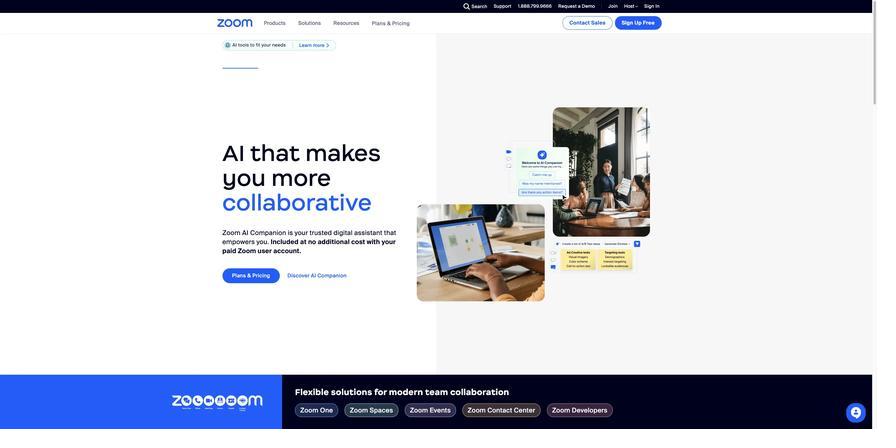 Task type: locate. For each thing, give the bounding box(es) containing it.
& inside "main content"
[[247, 273, 251, 280]]

1 horizontal spatial that
[[384, 229, 396, 237]]

1 vertical spatial &
[[247, 273, 251, 280]]

zoom down empowers on the left of page
[[238, 247, 256, 256]]

with
[[367, 238, 380, 247]]

companion inside zoom ai companion is your trusted digital assistant that empowers you.
[[250, 229, 286, 237]]

0 vertical spatial companion
[[250, 229, 286, 237]]

sign left up
[[622, 19, 633, 26]]

ai inside zoom ai companion is your trusted digital assistant that empowers you.
[[242, 229, 248, 237]]

zoom down solutions
[[350, 407, 368, 415]]

0 vertical spatial that
[[250, 139, 300, 167]]

more inside ai that makes you more
[[271, 164, 331, 192]]

zoom inside zoom ai companion is your trusted digital assistant that empowers you.
[[222, 229, 240, 237]]

flexible solutions for modern team collaboration
[[295, 388, 509, 398]]

products
[[264, 20, 286, 27]]

center
[[514, 407, 535, 415]]

your up at
[[295, 229, 308, 237]]

plans
[[372, 20, 386, 27], [232, 273, 246, 280]]

contact down a
[[569, 19, 590, 26]]

host
[[624, 3, 635, 9]]

0 vertical spatial contact
[[569, 19, 590, 26]]

zoom up empowers on the left of page
[[222, 229, 240, 237]]

1 horizontal spatial pricing
[[392, 20, 410, 27]]

zoom left the events
[[410, 407, 428, 415]]

flexible
[[295, 388, 329, 398]]

zoom logo image
[[217, 19, 253, 27]]

sign for sign in
[[644, 3, 654, 9]]

your for is
[[295, 229, 308, 237]]

developers
[[572, 407, 608, 415]]

contact left center
[[487, 407, 512, 415]]

right image
[[325, 43, 331, 48]]

zoom down collaboration
[[468, 407, 486, 415]]

for
[[374, 388, 387, 398]]

trusted
[[310, 229, 332, 237]]

zoom
[[222, 229, 240, 237], [238, 247, 256, 256], [300, 407, 318, 415], [350, 407, 368, 415], [410, 407, 428, 415], [468, 407, 486, 415], [552, 407, 570, 415]]

1 horizontal spatial &
[[387, 20, 391, 27]]

1 vertical spatial pricing
[[252, 273, 270, 280]]

plans down paid
[[232, 273, 246, 280]]

pricing
[[392, 20, 410, 27], [252, 273, 270, 280]]

companion
[[250, 229, 286, 237], [317, 273, 347, 280]]

zoom ai companion is your trusted digital assistant that empowers you.
[[222, 229, 396, 247]]

discover ai companion
[[287, 273, 347, 280]]

spaces
[[370, 407, 393, 415]]

1 vertical spatial more
[[271, 164, 331, 192]]

request a demo
[[558, 3, 595, 9]]

sign inside button
[[622, 19, 633, 26]]

1 vertical spatial plans
[[232, 273, 246, 280]]

1 vertical spatial your
[[295, 229, 308, 237]]

zoom left developers
[[552, 407, 570, 415]]

support link
[[489, 0, 513, 13], [494, 3, 511, 9]]

no
[[308, 238, 316, 247]]

2 vertical spatial your
[[382, 238, 396, 247]]

1 vertical spatial sign
[[622, 19, 633, 26]]

0 vertical spatial plans & pricing
[[372, 20, 410, 27]]

more
[[313, 42, 325, 48], [271, 164, 331, 192]]

that inside ai that makes you more
[[250, 139, 300, 167]]

you
[[222, 164, 266, 192]]

contact sales link
[[563, 16, 612, 30]]

0 horizontal spatial &
[[247, 273, 251, 280]]

zoom for zoom events
[[410, 407, 428, 415]]

1 horizontal spatial plans
[[372, 20, 386, 27]]

needs
[[272, 42, 286, 48]]

modern
[[389, 388, 423, 398]]

solutions button
[[298, 13, 324, 34]]

companion for zoom
[[250, 229, 286, 237]]

1 horizontal spatial plans & pricing
[[372, 20, 410, 27]]

zoom developers tab
[[547, 404, 613, 418]]

sign
[[644, 3, 654, 9], [622, 19, 633, 26]]

1 horizontal spatial sign
[[644, 3, 654, 9]]

1 horizontal spatial your
[[295, 229, 308, 237]]

plans & pricing
[[372, 20, 410, 27], [232, 273, 270, 280]]

0 vertical spatial plans
[[372, 20, 386, 27]]

zoom for zoom ai companion is your trusted digital assistant that empowers you.
[[222, 229, 240, 237]]

products button
[[264, 13, 289, 34]]

main content
[[0, 13, 872, 430]]

zoom for zoom one
[[300, 407, 318, 415]]

paid
[[222, 247, 236, 256]]

zoom for zoom contact center
[[468, 407, 486, 415]]

0 vertical spatial &
[[387, 20, 391, 27]]

that
[[250, 139, 300, 167], [384, 229, 396, 237]]

0 vertical spatial your
[[261, 42, 271, 48]]

digital
[[334, 229, 353, 237]]

plans & pricing link
[[372, 20, 410, 27], [372, 20, 410, 27], [222, 269, 280, 284]]

0 horizontal spatial sign
[[622, 19, 633, 26]]

request a demo link
[[553, 0, 597, 13], [558, 3, 595, 9]]

sign left in
[[644, 3, 654, 9]]

sign in
[[644, 3, 660, 9]]

zoom spaces
[[350, 407, 393, 415]]

1 horizontal spatial contact
[[569, 19, 590, 26]]

zoom unified communication platform image
[[172, 396, 263, 413]]

2 horizontal spatial your
[[382, 238, 396, 247]]

zoom one
[[300, 407, 333, 415]]

0 horizontal spatial plans & pricing
[[232, 273, 270, 280]]

0 horizontal spatial plans
[[232, 273, 246, 280]]

is
[[288, 229, 293, 237]]

your
[[261, 42, 271, 48], [295, 229, 308, 237], [382, 238, 396, 247]]

1 vertical spatial that
[[384, 229, 396, 237]]

0 vertical spatial zoom interface icon image
[[441, 141, 569, 201]]

your inside zoom ai companion is your trusted digital assistant that empowers you.
[[295, 229, 308, 237]]

1 horizontal spatial companion
[[317, 273, 347, 280]]

0 horizontal spatial your
[[261, 42, 271, 48]]

zoom left one
[[300, 407, 318, 415]]

1 vertical spatial contact
[[487, 407, 512, 415]]

zoom interface icon image
[[441, 141, 569, 201], [549, 241, 640, 274]]

fit
[[256, 42, 260, 48]]

ai inside discover ai companion link
[[311, 273, 316, 280]]

included at no additional cost with your paid zoom user account.
[[222, 238, 396, 256]]

zoom events tab
[[405, 404, 456, 418]]

sign for sign up free
[[622, 19, 633, 26]]

contact
[[569, 19, 590, 26], [487, 407, 512, 415]]

0 horizontal spatial contact
[[487, 407, 512, 415]]

0 vertical spatial pricing
[[392, 20, 410, 27]]

zoom for zoom spaces
[[350, 407, 368, 415]]

0 horizontal spatial that
[[250, 139, 300, 167]]

zoom inside included at no additional cost with your paid zoom user account.
[[238, 247, 256, 256]]

user
[[258, 247, 272, 256]]

sign up free button
[[615, 16, 662, 30]]

1 vertical spatial plans & pricing
[[232, 273, 270, 280]]

zoom inside "tab"
[[468, 407, 486, 415]]

plans right the resources dropdown button
[[372, 20, 386, 27]]

your right with
[[382, 238, 396, 247]]

pricing inside "main content"
[[252, 273, 270, 280]]

collaborative
[[222, 189, 372, 217]]

0 horizontal spatial companion
[[250, 229, 286, 237]]

join link
[[604, 0, 619, 13], [608, 3, 618, 9]]

banner
[[209, 13, 663, 34]]

0 vertical spatial sign
[[644, 3, 654, 9]]

zoom spaces tab
[[345, 404, 398, 418]]

your right fit
[[261, 42, 271, 48]]

1.888.799.9666 button
[[513, 0, 553, 13], [518, 3, 552, 9]]

&
[[387, 20, 391, 27], [247, 273, 251, 280]]

search button
[[459, 0, 489, 13]]

ai
[[232, 42, 237, 48], [222, 139, 245, 167], [242, 229, 248, 237], [311, 273, 316, 280]]

0 horizontal spatial pricing
[[252, 273, 270, 280]]

contact inside zoom contact center "tab"
[[487, 407, 512, 415]]

1 vertical spatial companion
[[317, 273, 347, 280]]

sign in link
[[640, 0, 663, 13], [644, 3, 660, 9]]

tools
[[238, 42, 249, 48]]



Task type: vqa. For each thing, say whether or not it's contained in the screenshot.
Events at the bottom of the page
yes



Task type: describe. For each thing, give the bounding box(es) containing it.
resources button
[[333, 13, 362, 34]]

cost
[[351, 238, 365, 247]]

zoom contact center
[[468, 407, 535, 415]]

you.
[[257, 238, 269, 247]]

ai that makes you more
[[222, 139, 381, 192]]

your for fit
[[261, 42, 271, 48]]

ai inside ai that makes you more
[[222, 139, 245, 167]]

join link up meetings navigation at the top right
[[608, 3, 618, 9]]

sign up free
[[622, 19, 655, 26]]

solutions
[[298, 20, 321, 27]]

1 vertical spatial zoom interface icon image
[[549, 241, 640, 274]]

contact inside contact sales link
[[569, 19, 590, 26]]

zoom one tab
[[295, 404, 338, 418]]

in
[[655, 3, 660, 9]]

that inside zoom ai companion is your trusted digital assistant that empowers you.
[[384, 229, 396, 237]]

learn
[[299, 42, 312, 48]]

up
[[635, 19, 642, 26]]

join link left host
[[604, 0, 619, 13]]

demo
[[582, 3, 595, 9]]

pricing inside product information navigation
[[392, 20, 410, 27]]

request
[[558, 3, 577, 9]]

plans inside product information navigation
[[372, 20, 386, 27]]

sales
[[591, 19, 606, 26]]

zoom contact center tab
[[462, 404, 540, 418]]

additional
[[318, 238, 350, 247]]

contact sales
[[569, 19, 606, 26]]

empowers
[[222, 238, 255, 247]]

ai tools to fit your needs
[[232, 42, 286, 48]]

your inside included at no additional cost with your paid zoom user account.
[[382, 238, 396, 247]]

a
[[578, 3, 581, 9]]

included
[[271, 238, 299, 247]]

zoom developers
[[552, 407, 608, 415]]

meetings navigation
[[561, 13, 663, 31]]

learn more
[[299, 42, 325, 48]]

plans & pricing inside product information navigation
[[372, 20, 410, 27]]

host button
[[624, 3, 638, 9]]

to
[[250, 42, 255, 48]]

1.888.799.9666
[[518, 3, 552, 9]]

assistant
[[354, 229, 382, 237]]

zoom for zoom developers
[[552, 407, 570, 415]]

zoom events
[[410, 407, 451, 415]]

flexible solutions for modern team collaboration tab list
[[295, 404, 859, 418]]

collaboration
[[450, 388, 509, 398]]

& inside product information navigation
[[387, 20, 391, 27]]

discover
[[287, 273, 310, 280]]

team
[[425, 388, 448, 398]]

account.
[[273, 247, 301, 256]]

discover ai companion link
[[287, 269, 356, 284]]

resources
[[333, 20, 359, 27]]

join
[[608, 3, 618, 9]]

companion for discover
[[317, 273, 347, 280]]

free
[[643, 19, 655, 26]]

makes
[[305, 139, 381, 167]]

events
[[430, 407, 451, 415]]

one
[[320, 407, 333, 415]]

product information navigation
[[259, 13, 415, 34]]

at
[[300, 238, 307, 247]]

search
[[472, 4, 487, 9]]

0 vertical spatial more
[[313, 42, 325, 48]]

solutions
[[331, 388, 372, 398]]

support
[[494, 3, 511, 9]]

banner containing contact sales
[[209, 13, 663, 34]]

main content containing ai that makes you more
[[0, 13, 872, 430]]



